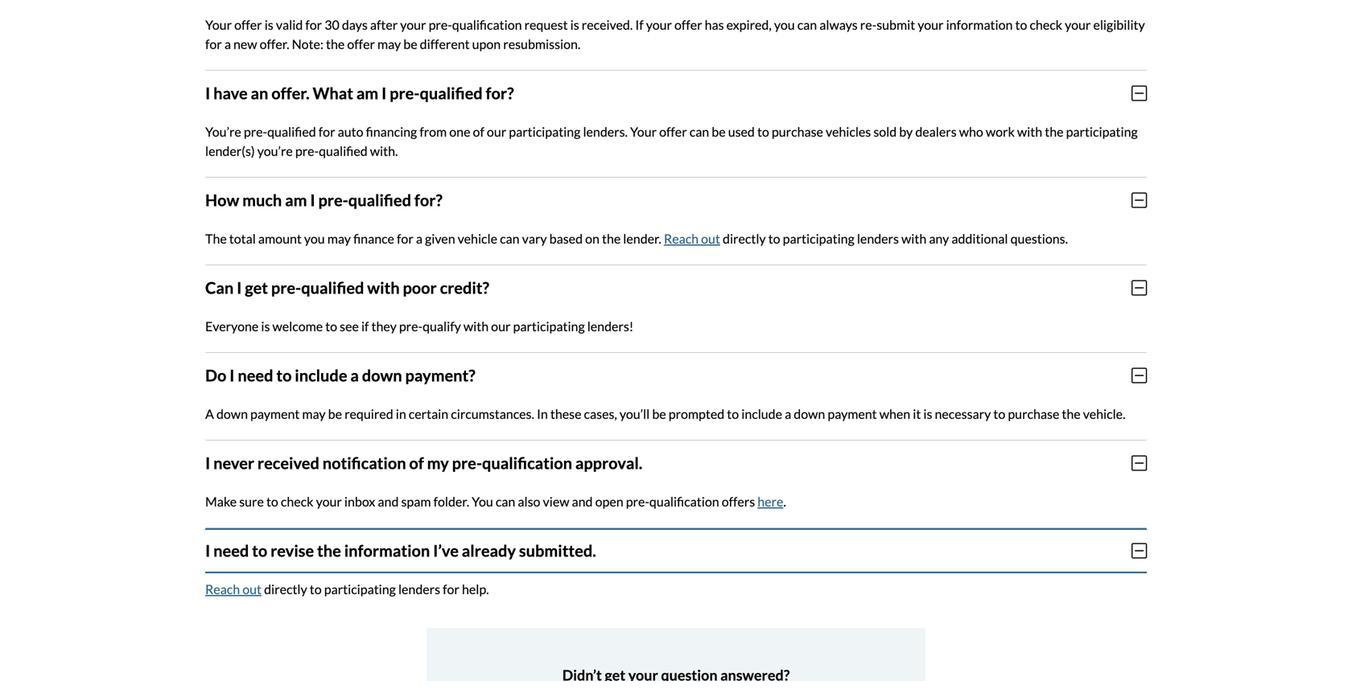 Task type: vqa. For each thing, say whether or not it's contained in the screenshot.
I4 corresponding to $30,585
no



Task type: describe. For each thing, give the bounding box(es) containing it.
get
[[245, 278, 268, 298]]

1 horizontal spatial am
[[356, 84, 378, 103]]

1 vertical spatial our
[[491, 319, 511, 334]]

information inside dropdown button
[[344, 542, 430, 561]]

an
[[251, 84, 268, 103]]

i inside the how much am i pre-qualified for? dropdown button
[[310, 191, 315, 210]]

minus square image for can i get pre-qualified with poor credit?
[[1132, 279, 1147, 297]]

i have an offer. what am i pre-qualified for? button
[[205, 71, 1147, 116]]

based
[[550, 231, 583, 247]]

dealers
[[916, 124, 957, 140]]

i need to revise the information i've already submitted.
[[205, 542, 596, 561]]

after
[[370, 17, 398, 32]]

i inside can i get pre-qualified with poor credit? dropdown button
[[237, 278, 242, 298]]

1 vertical spatial out
[[243, 582, 262, 598]]

questions.
[[1011, 231, 1068, 247]]

resubmission.
[[503, 36, 581, 52]]

pre- up you're
[[244, 124, 267, 140]]

how much am i pre-qualified for?
[[205, 191, 443, 210]]

the inside dropdown button
[[317, 542, 341, 561]]

you'll
[[620, 406, 650, 422]]

minus square image for do i need to include a down payment?
[[1132, 367, 1147, 385]]

is right request
[[570, 17, 579, 32]]

my
[[427, 454, 449, 473]]

the total amount you may finance for a given vehicle can vary based on the lender. reach out directly to participating lenders with any additional questions.
[[205, 231, 1068, 247]]

also
[[518, 494, 541, 510]]

offer down days at the left top of the page
[[347, 36, 375, 52]]

1 vertical spatial reach
[[205, 582, 240, 598]]

inbox
[[344, 494, 375, 510]]

submit
[[877, 17, 915, 32]]

2 payment from the left
[[828, 406, 877, 422]]

submitted.
[[519, 542, 596, 561]]

here
[[758, 494, 784, 510]]

payment?
[[405, 366, 475, 385]]

i need to revise the information i've already submitted. button
[[205, 529, 1147, 574]]

with left any at right
[[902, 231, 927, 247]]

you
[[472, 494, 493, 510]]

can right you
[[496, 494, 515, 510]]

i never received notification of my pre-qualification approval.
[[205, 454, 643, 473]]

your offer is valid for 30 days after your pre-qualification request is received. if your offer has expired, you can always re-submit your information to check your eligibility for a new offer. note: the offer may be different upon resubmission.
[[205, 17, 1145, 52]]

can left vary
[[500, 231, 520, 247]]

if
[[361, 319, 369, 334]]

finance
[[353, 231, 394, 247]]

offer up new
[[234, 17, 262, 32]]

already
[[462, 542, 516, 561]]

approval.
[[575, 454, 643, 473]]

days
[[342, 17, 368, 32]]

received.
[[582, 17, 633, 32]]

0 horizontal spatial lenders
[[398, 582, 440, 598]]

you're
[[205, 124, 241, 140]]

given
[[425, 231, 455, 247]]

0 vertical spatial out
[[701, 231, 720, 247]]

qualified inside can i get pre-qualified with poor credit? dropdown button
[[301, 278, 364, 298]]

1 horizontal spatial lenders
[[857, 231, 899, 247]]

certain
[[409, 406, 449, 422]]

it
[[913, 406, 921, 422]]

welcome
[[272, 319, 323, 334]]

i inside i never received notification of my pre-qualification approval. dropdown button
[[205, 454, 210, 473]]

what
[[313, 84, 353, 103]]

1 payment from the left
[[250, 406, 300, 422]]

revise
[[271, 542, 314, 561]]

i up financing
[[382, 84, 387, 103]]

do
[[205, 366, 226, 385]]

have
[[213, 84, 248, 103]]

sold
[[874, 124, 897, 140]]

lenders!
[[587, 319, 634, 334]]

for left the help.
[[443, 582, 460, 598]]

by
[[899, 124, 913, 140]]

qualification inside your offer is valid for 30 days after your pre-qualification request is received. if your offer has expired, you can always re-submit your information to check your eligibility for a new offer. note: the offer may be different upon resubmission.
[[452, 17, 522, 32]]

everyone
[[205, 319, 259, 334]]

minus square image for how much am i pre-qualified for?
[[1132, 191, 1147, 209]]

work
[[986, 124, 1015, 140]]

if
[[635, 17, 644, 32]]

include inside "dropdown button"
[[295, 366, 347, 385]]

pre- inside dropdown button
[[452, 454, 482, 473]]

one
[[449, 124, 470, 140]]

your left 'inbox'
[[316, 494, 342, 510]]

i never received notification of my pre-qualification approval. button
[[205, 441, 1147, 486]]

2 horizontal spatial down
[[794, 406, 825, 422]]

financing
[[366, 124, 417, 140]]

with.
[[370, 143, 398, 159]]

how much am i pre-qualified for? button
[[205, 178, 1147, 223]]

2 vertical spatial may
[[302, 406, 326, 422]]

make
[[205, 494, 237, 510]]

can i get pre-qualified with poor credit?
[[205, 278, 489, 298]]

our inside you're pre-qualified for auto financing from one of our participating lenders. your offer can be used to purchase vehicles sold by dealers who work with the participating lender(s) you're pre-qualified with.
[[487, 124, 506, 140]]

prompted
[[669, 406, 725, 422]]

your right after
[[400, 17, 426, 32]]

the right on
[[602, 231, 621, 247]]

i left have
[[205, 84, 210, 103]]

for left '30' on the left
[[305, 17, 322, 32]]

information inside your offer is valid for 30 days after your pre-qualification request is received. if your offer has expired, you can always re-submit your information to check your eligibility for a new offer. note: the offer may be different upon resubmission.
[[946, 17, 1013, 32]]

lender.
[[623, 231, 662, 247]]

when
[[880, 406, 911, 422]]

different
[[420, 36, 470, 52]]

your inside your offer is valid for 30 days after your pre-qualification request is received. if your offer has expired, you can always re-submit your information to check your eligibility for a new offer. note: the offer may be different upon resubmission.
[[205, 17, 232, 32]]

in
[[396, 406, 406, 422]]

credit?
[[440, 278, 489, 298]]

used
[[728, 124, 755, 140]]

for left new
[[205, 36, 222, 52]]

has
[[705, 17, 724, 32]]

offers
[[722, 494, 755, 510]]

purchase inside you're pre-qualified for auto financing from one of our participating lenders. your offer can be used to purchase vehicles sold by dealers who work with the participating lender(s) you're pre-qualified with.
[[772, 124, 823, 140]]

pre- right you're
[[295, 143, 319, 159]]

necessary
[[935, 406, 991, 422]]

from
[[420, 124, 447, 140]]

a inside your offer is valid for 30 days after your pre-qualification request is received. if your offer has expired, you can always re-submit your information to check your eligibility for a new offer. note: the offer may be different upon resubmission.
[[224, 36, 231, 52]]

be inside you're pre-qualified for auto financing from one of our participating lenders. your offer can be used to purchase vehicles sold by dealers who work with the participating lender(s) you're pre-qualified with.
[[712, 124, 726, 140]]

much
[[242, 191, 282, 210]]

i've
[[433, 542, 459, 561]]

for inside you're pre-qualified for auto financing from one of our participating lenders. your offer can be used to purchase vehicles sold by dealers who work with the participating lender(s) you're pre-qualified with.
[[319, 124, 335, 140]]

cases,
[[584, 406, 617, 422]]

pre- down auto
[[318, 191, 348, 210]]

qualification inside dropdown button
[[482, 454, 572, 473]]

minus square image for i need to revise the information i've already submitted.
[[1132, 542, 1147, 560]]

getting pre-qualified tab panel
[[205, 0, 1147, 616]]

the
[[205, 231, 227, 247]]

1 vertical spatial for?
[[414, 191, 443, 210]]

required
[[345, 406, 393, 422]]

of inside you're pre-qualified for auto financing from one of our participating lenders. your offer can be used to purchase vehicles sold by dealers who work with the participating lender(s) you're pre-qualified with.
[[473, 124, 484, 140]]

1 horizontal spatial purchase
[[1008, 406, 1060, 422]]



Task type: locate. For each thing, give the bounding box(es) containing it.
may down do i need to include a down payment?
[[302, 406, 326, 422]]

amount
[[258, 231, 302, 247]]

view
[[543, 494, 570, 510]]

and right view
[[572, 494, 593, 510]]

qualified up the finance on the top left of the page
[[348, 191, 411, 210]]

1 horizontal spatial for?
[[486, 84, 514, 103]]

expired,
[[727, 17, 772, 32]]

include right prompted on the bottom
[[742, 406, 782, 422]]

0 horizontal spatial am
[[285, 191, 307, 210]]

with inside dropdown button
[[367, 278, 400, 298]]

include
[[295, 366, 347, 385], [742, 406, 782, 422]]

the right revise
[[317, 542, 341, 561]]

in
[[537, 406, 548, 422]]

your left eligibility
[[1065, 17, 1091, 32]]

1 vertical spatial directly
[[264, 582, 307, 598]]

0 horizontal spatial may
[[302, 406, 326, 422]]

1 vertical spatial information
[[344, 542, 430, 561]]

1 horizontal spatial directly
[[723, 231, 766, 247]]

you inside your offer is valid for 30 days after your pre-qualification request is received. if your offer has expired, you can always re-submit your information to check your eligibility for a new offer. note: the offer may be different upon resubmission.
[[774, 17, 795, 32]]

2 horizontal spatial may
[[378, 36, 401, 52]]

0 vertical spatial our
[[487, 124, 506, 140]]

qualified up see
[[301, 278, 364, 298]]

0 vertical spatial may
[[378, 36, 401, 52]]

your right submit
[[918, 17, 944, 32]]

0 vertical spatial information
[[946, 17, 1013, 32]]

0 vertical spatial purchase
[[772, 124, 823, 140]]

pre- up different
[[429, 17, 452, 32]]

0 vertical spatial am
[[356, 84, 378, 103]]

0 horizontal spatial reach out link
[[205, 582, 262, 598]]

1 horizontal spatial payment
[[828, 406, 877, 422]]

to inside "dropdown button"
[[276, 366, 292, 385]]

eligibility
[[1094, 17, 1145, 32]]

i left get
[[237, 278, 242, 298]]

may down after
[[378, 36, 401, 52]]

qualified inside the how much am i pre-qualified for? dropdown button
[[348, 191, 411, 210]]

offer inside you're pre-qualified for auto financing from one of our participating lenders. your offer can be used to purchase vehicles sold by dealers who work with the participating lender(s) you're pre-qualified with.
[[659, 124, 687, 140]]

may left the finance on the top left of the page
[[327, 231, 351, 247]]

am right what
[[356, 84, 378, 103]]

payment left when
[[828, 406, 877, 422]]

everyone is welcome to see if they pre-qualify with our participating lenders!
[[205, 319, 634, 334]]

qualification down i never received notification of my pre-qualification approval. dropdown button at the bottom of the page
[[650, 494, 719, 510]]

need right do
[[238, 366, 273, 385]]

of left my
[[409, 454, 424, 473]]

0 vertical spatial offer.
[[260, 36, 289, 52]]

vehicle.
[[1083, 406, 1126, 422]]

with inside you're pre-qualified for auto financing from one of our participating lenders. your offer can be used to purchase vehicles sold by dealers who work with the participating lender(s) you're pre-qualified with.
[[1017, 124, 1043, 140]]

pre-
[[429, 17, 452, 32], [390, 84, 420, 103], [244, 124, 267, 140], [295, 143, 319, 159], [318, 191, 348, 210], [271, 278, 301, 298], [399, 319, 423, 334], [452, 454, 482, 473], [626, 494, 650, 510]]

minus square image
[[1132, 191, 1147, 209], [1132, 542, 1147, 560]]

request
[[525, 17, 568, 32]]

offer
[[234, 17, 262, 32], [675, 17, 702, 32], [347, 36, 375, 52], [659, 124, 687, 140]]

.
[[784, 494, 786, 510]]

the down '30' on the left
[[326, 36, 345, 52]]

the left vehicle.
[[1062, 406, 1081, 422]]

see
[[340, 319, 359, 334]]

0 horizontal spatial and
[[378, 494, 399, 510]]

0 vertical spatial reach
[[664, 231, 699, 247]]

you're pre-qualified for auto financing from one of our participating lenders. your offer can be used to purchase vehicles sold by dealers who work with the participating lender(s) you're pre-qualified with.
[[205, 124, 1138, 159]]

include down "welcome"
[[295, 366, 347, 385]]

1 and from the left
[[378, 494, 399, 510]]

down inside "dropdown button"
[[362, 366, 402, 385]]

0 horizontal spatial you
[[304, 231, 325, 247]]

qualification up 'upon'
[[452, 17, 522, 32]]

how
[[205, 191, 239, 210]]

they
[[372, 319, 397, 334]]

qualified up you're
[[267, 124, 316, 140]]

0 vertical spatial of
[[473, 124, 484, 140]]

a inside "dropdown button"
[[350, 366, 359, 385]]

pre- right my
[[452, 454, 482, 473]]

who
[[959, 124, 984, 140]]

1 vertical spatial check
[[281, 494, 314, 510]]

pre- inside dropdown button
[[271, 278, 301, 298]]

qualify
[[423, 319, 461, 334]]

total
[[229, 231, 256, 247]]

0 vertical spatial for?
[[486, 84, 514, 103]]

the inside your offer is valid for 30 days after your pre-qualification request is received. if your offer has expired, you can always re-submit your information to check your eligibility for a new offer. note: the offer may be different upon resubmission.
[[326, 36, 345, 52]]

with right "work"
[[1017, 124, 1043, 140]]

1 horizontal spatial include
[[742, 406, 782, 422]]

1 horizontal spatial check
[[1030, 17, 1063, 32]]

lenders.
[[583, 124, 628, 140]]

1 horizontal spatial reach out link
[[664, 231, 720, 247]]

2 vertical spatial qualification
[[650, 494, 719, 510]]

for?
[[486, 84, 514, 103], [414, 191, 443, 210]]

folder.
[[434, 494, 469, 510]]

can inside your offer is valid for 30 days after your pre-qualification request is received. if your offer has expired, you can always re-submit your information to check your eligibility for a new offer. note: the offer may be different upon resubmission.
[[798, 17, 817, 32]]

1 horizontal spatial reach
[[664, 231, 699, 247]]

0 horizontal spatial reach
[[205, 582, 240, 598]]

is
[[265, 17, 274, 32], [570, 17, 579, 32], [261, 319, 270, 334], [924, 406, 933, 422]]

2 minus square image from the top
[[1132, 542, 1147, 560]]

always
[[820, 17, 858, 32]]

to inside dropdown button
[[252, 542, 267, 561]]

pre- up financing
[[390, 84, 420, 103]]

you
[[774, 17, 795, 32], [304, 231, 325, 247]]

0 horizontal spatial information
[[344, 542, 430, 561]]

can left always
[[798, 17, 817, 32]]

am
[[356, 84, 378, 103], [285, 191, 307, 210]]

1 horizontal spatial of
[[473, 124, 484, 140]]

4 minus square image from the top
[[1132, 455, 1147, 472]]

can left the used
[[690, 124, 709, 140]]

vehicles
[[826, 124, 871, 140]]

be right you'll
[[652, 406, 666, 422]]

0 horizontal spatial your
[[205, 17, 232, 32]]

directly down the how much am i pre-qualified for? dropdown button
[[723, 231, 766, 247]]

need down the make
[[213, 542, 249, 561]]

1 vertical spatial reach out link
[[205, 582, 262, 598]]

be left the used
[[712, 124, 726, 140]]

0 horizontal spatial purchase
[[772, 124, 823, 140]]

our
[[487, 124, 506, 140], [491, 319, 511, 334]]

participating
[[509, 124, 581, 140], [1066, 124, 1138, 140], [783, 231, 855, 247], [513, 319, 585, 334], [324, 582, 396, 598]]

your up have
[[205, 17, 232, 32]]

offer. inside i have an offer. what am i pre-qualified for? dropdown button
[[271, 84, 310, 103]]

2 and from the left
[[572, 494, 593, 510]]

pre- inside your offer is valid for 30 days after your pre-qualification request is received. if your offer has expired, you can always re-submit your information to check your eligibility for a new offer. note: the offer may be different upon resubmission.
[[429, 17, 452, 32]]

qualified inside i have an offer. what am i pre-qualified for? dropdown button
[[420, 84, 483, 103]]

your
[[400, 17, 426, 32], [646, 17, 672, 32], [918, 17, 944, 32], [1065, 17, 1091, 32], [316, 494, 342, 510]]

0 horizontal spatial check
[[281, 494, 314, 510]]

with right the qualify
[[464, 319, 489, 334]]

to inside you're pre-qualified for auto financing from one of our participating lenders. your offer can be used to purchase vehicles sold by dealers who work with the participating lender(s) you're pre-qualified with.
[[757, 124, 769, 140]]

need inside dropdown button
[[213, 542, 249, 561]]

on
[[585, 231, 600, 247]]

0 vertical spatial check
[[1030, 17, 1063, 32]]

30
[[325, 17, 340, 32]]

and
[[378, 494, 399, 510], [572, 494, 593, 510]]

0 horizontal spatial out
[[243, 582, 262, 598]]

offer down i have an offer. what am i pre-qualified for? dropdown button
[[659, 124, 687, 140]]

be left 'required'
[[328, 406, 342, 422]]

upon
[[472, 36, 501, 52]]

3 minus square image from the top
[[1132, 367, 1147, 385]]

our right 'one'
[[487, 124, 506, 140]]

additional
[[952, 231, 1008, 247]]

is left valid
[[265, 17, 274, 32]]

make sure to check your inbox and spam folder. you can also view and open pre-qualification offers here .
[[205, 494, 786, 510]]

notification
[[323, 454, 406, 473]]

pre- right get
[[271, 278, 301, 298]]

directly down revise
[[264, 582, 307, 598]]

to
[[1016, 17, 1027, 32], [757, 124, 769, 140], [769, 231, 780, 247], [325, 319, 337, 334], [276, 366, 292, 385], [727, 406, 739, 422], [994, 406, 1006, 422], [266, 494, 278, 510], [252, 542, 267, 561], [310, 582, 322, 598]]

check left eligibility
[[1030, 17, 1063, 32]]

1 vertical spatial you
[[304, 231, 325, 247]]

i inside do i need to include a down payment? "dropdown button"
[[230, 366, 235, 385]]

purchase left vehicle.
[[1008, 406, 1060, 422]]

lenders left any at right
[[857, 231, 899, 247]]

0 vertical spatial lenders
[[857, 231, 899, 247]]

your
[[205, 17, 232, 32], [630, 124, 657, 140]]

1 minus square image from the top
[[1132, 84, 1147, 102]]

0 vertical spatial reach out link
[[664, 231, 720, 247]]

be inside your offer is valid for 30 days after your pre-qualification request is received. if your offer has expired, you can always re-submit your information to check your eligibility for a new offer. note: the offer may be different upon resubmission.
[[404, 36, 417, 52]]

received
[[258, 454, 319, 473]]

0 vertical spatial qualification
[[452, 17, 522, 32]]

vary
[[522, 231, 547, 247]]

for? up given
[[414, 191, 443, 210]]

i inside i need to revise the information i've already submitted. dropdown button
[[205, 542, 210, 561]]

of right 'one'
[[473, 124, 484, 140]]

may inside your offer is valid for 30 days after your pre-qualification request is received. if your offer has expired, you can always re-submit your information to check your eligibility for a new offer. note: the offer may be different upon resubmission.
[[378, 36, 401, 52]]

need inside "dropdown button"
[[238, 366, 273, 385]]

your right lenders.
[[630, 124, 657, 140]]

reach out link
[[664, 231, 720, 247], [205, 582, 262, 598]]

minus square image inside i need to revise the information i've already submitted. dropdown button
[[1132, 542, 1147, 560]]

sure
[[239, 494, 264, 510]]

minus square image inside i have an offer. what am i pre-qualified for? dropdown button
[[1132, 84, 1147, 102]]

circumstances.
[[451, 406, 534, 422]]

1 vertical spatial purchase
[[1008, 406, 1060, 422]]

purchase left vehicles
[[772, 124, 823, 140]]

1 horizontal spatial your
[[630, 124, 657, 140]]

minus square image inside can i get pre-qualified with poor credit? dropdown button
[[1132, 279, 1147, 297]]

1 horizontal spatial down
[[362, 366, 402, 385]]

offer. right an
[[271, 84, 310, 103]]

can inside you're pre-qualified for auto financing from one of our participating lenders. your offer can be used to purchase vehicles sold by dealers who work with the participating lender(s) you're pre-qualified with.
[[690, 124, 709, 140]]

pre- right the open
[[626, 494, 650, 510]]

minus square image inside i never received notification of my pre-qualification approval. dropdown button
[[1132, 455, 1147, 472]]

your right if
[[646, 17, 672, 32]]

for? down 'upon'
[[486, 84, 514, 103]]

the right "work"
[[1045, 124, 1064, 140]]

down
[[362, 366, 402, 385], [217, 406, 248, 422], [794, 406, 825, 422]]

and left spam
[[378, 494, 399, 510]]

0 vertical spatial minus square image
[[1132, 191, 1147, 209]]

our right the qualify
[[491, 319, 511, 334]]

0 vertical spatial include
[[295, 366, 347, 385]]

with left poor
[[367, 278, 400, 298]]

be left different
[[404, 36, 417, 52]]

1 vertical spatial need
[[213, 542, 249, 561]]

i right do
[[230, 366, 235, 385]]

0 horizontal spatial down
[[217, 406, 248, 422]]

1 vertical spatial offer.
[[271, 84, 310, 103]]

offer. down valid
[[260, 36, 289, 52]]

may
[[378, 36, 401, 52], [327, 231, 351, 247], [302, 406, 326, 422]]

1 vertical spatial qualification
[[482, 454, 572, 473]]

can
[[205, 278, 234, 298]]

out
[[701, 231, 720, 247], [243, 582, 262, 598]]

1 horizontal spatial out
[[701, 231, 720, 247]]

you right expired,
[[774, 17, 795, 32]]

auto
[[338, 124, 363, 140]]

i left never
[[205, 454, 210, 473]]

1 horizontal spatial and
[[572, 494, 593, 510]]

a
[[205, 406, 214, 422]]

i have an offer. what am i pre-qualified for?
[[205, 84, 514, 103]]

0 horizontal spatial payment
[[250, 406, 300, 422]]

of inside dropdown button
[[409, 454, 424, 473]]

0 horizontal spatial of
[[409, 454, 424, 473]]

check
[[1030, 17, 1063, 32], [281, 494, 314, 510]]

qualified
[[420, 84, 483, 103], [267, 124, 316, 140], [319, 143, 368, 159], [348, 191, 411, 210], [301, 278, 364, 298]]

never
[[213, 454, 254, 473]]

1 vertical spatial minus square image
[[1132, 542, 1147, 560]]

pre- right 'they'
[[399, 319, 423, 334]]

minus square image for i have an offer. what am i pre-qualified for?
[[1132, 84, 1147, 102]]

am right much
[[285, 191, 307, 210]]

qualified up 'one'
[[420, 84, 483, 103]]

for left auto
[[319, 124, 335, 140]]

0 horizontal spatial directly
[[264, 582, 307, 598]]

1 horizontal spatial may
[[327, 231, 351, 247]]

is right it
[[924, 406, 933, 422]]

1 minus square image from the top
[[1132, 191, 1147, 209]]

you're
[[257, 143, 293, 159]]

1 vertical spatial am
[[285, 191, 307, 210]]

minus square image inside the how much am i pre-qualified for? dropdown button
[[1132, 191, 1147, 209]]

the inside you're pre-qualified for auto financing from one of our participating lenders. your offer can be used to purchase vehicles sold by dealers who work with the participating lender(s) you're pre-qualified with.
[[1045, 124, 1064, 140]]

0 horizontal spatial for?
[[414, 191, 443, 210]]

offer. inside your offer is valid for 30 days after your pre-qualification request is received. if your offer has expired, you can always re-submit your information to check your eligibility for a new offer. note: the offer may be different upon resubmission.
[[260, 36, 289, 52]]

your inside you're pre-qualified for auto financing from one of our participating lenders. your offer can be used to purchase vehicles sold by dealers who work with the participating lender(s) you're pre-qualified with.
[[630, 124, 657, 140]]

1 horizontal spatial you
[[774, 17, 795, 32]]

minus square image inside do i need to include a down payment? "dropdown button"
[[1132, 367, 1147, 385]]

payment up received
[[250, 406, 300, 422]]

to inside your offer is valid for 30 days after your pre-qualification request is received. if your offer has expired, you can always re-submit your information to check your eligibility for a new offer. note: the offer may be different upon resubmission.
[[1016, 17, 1027, 32]]

qualification up also at the left of page
[[482, 454, 572, 473]]

0 vertical spatial directly
[[723, 231, 766, 247]]

you right amount
[[304, 231, 325, 247]]

1 horizontal spatial information
[[946, 17, 1013, 32]]

check inside your offer is valid for 30 days after your pre-qualification request is received. if your offer has expired, you can always re-submit your information to check your eligibility for a new offer. note: the offer may be different upon resubmission.
[[1030, 17, 1063, 32]]

0 vertical spatial need
[[238, 366, 273, 385]]

a down payment may be required in certain circumstances. in these cases, you'll be prompted to include a down payment when it is necessary to purchase the vehicle.
[[205, 406, 1126, 422]]

lenders down i need to revise the information i've already submitted.
[[398, 582, 440, 598]]

help.
[[462, 582, 489, 598]]

spam
[[401, 494, 431, 510]]

minus square image
[[1132, 84, 1147, 102], [1132, 279, 1147, 297], [1132, 367, 1147, 385], [1132, 455, 1147, 472]]

2 minus square image from the top
[[1132, 279, 1147, 297]]

0 horizontal spatial include
[[295, 366, 347, 385]]

1 vertical spatial of
[[409, 454, 424, 473]]

offer left has
[[675, 17, 702, 32]]

minus square image for i never received notification of my pre-qualification approval.
[[1132, 455, 1147, 472]]

1 vertical spatial lenders
[[398, 582, 440, 598]]

1 vertical spatial your
[[630, 124, 657, 140]]

check down received
[[281, 494, 314, 510]]

is left "welcome"
[[261, 319, 270, 334]]

for right the finance on the top left of the page
[[397, 231, 414, 247]]

i right much
[[310, 191, 315, 210]]

these
[[551, 406, 582, 422]]

qualified down auto
[[319, 143, 368, 159]]

any
[[929, 231, 949, 247]]

1 vertical spatial include
[[742, 406, 782, 422]]

lender(s)
[[205, 143, 255, 159]]

poor
[[403, 278, 437, 298]]

0 vertical spatial you
[[774, 17, 795, 32]]

do i need to include a down payment? button
[[205, 353, 1147, 398]]

1 vertical spatial may
[[327, 231, 351, 247]]

reach out directly to participating lenders for help.
[[205, 582, 489, 598]]

lenders
[[857, 231, 899, 247], [398, 582, 440, 598]]

with
[[1017, 124, 1043, 140], [902, 231, 927, 247], [367, 278, 400, 298], [464, 319, 489, 334]]

i down the make
[[205, 542, 210, 561]]

new
[[233, 36, 257, 52]]

0 vertical spatial your
[[205, 17, 232, 32]]



